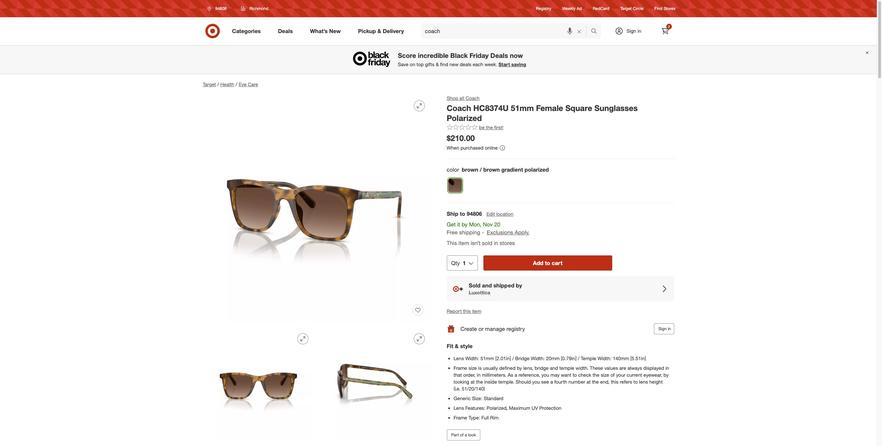Task type: describe. For each thing, give the bounding box(es) containing it.
eye care link
[[239, 81, 258, 87]]

weekly ad
[[563, 6, 582, 11]]

part of a look
[[451, 432, 476, 437]]

to down current
[[634, 379, 638, 385]]

[2.01in]
[[496, 355, 511, 361]]

new
[[329, 27, 341, 34]]

-
[[482, 229, 484, 236]]

redcard
[[593, 6, 610, 11]]

/ left the eye
[[236, 81, 237, 87]]

coach hc8374u 51mm female square sunglasses polarized, 4 of 8 image
[[203, 444, 314, 446]]

0 vertical spatial size
[[469, 365, 477, 371]]

/ right [0.79in]
[[578, 355, 580, 361]]

target circle link
[[621, 6, 644, 12]]

the down these
[[593, 372, 600, 378]]

0 vertical spatial you
[[542, 372, 549, 378]]

order,
[[463, 372, 476, 378]]

all
[[460, 95, 464, 101]]

coach hc8374u 51mm female square sunglasses polarized, 1 of 8 image
[[203, 95, 430, 322]]

add
[[533, 259, 544, 266]]

these
[[590, 365, 603, 371]]

features:
[[466, 405, 486, 411]]

& inside score incredible black friday deals now save on top gifts & find new deals each week. start saving
[[436, 61, 439, 67]]

this inside button
[[463, 308, 471, 314]]

fit & style
[[447, 343, 473, 350]]

hc8374u
[[474, 103, 509, 113]]

cart
[[552, 259, 563, 266]]

when
[[447, 145, 459, 151]]

fulfillment region
[[447, 210, 674, 302]]

millimeters.
[[482, 372, 507, 378]]

are
[[620, 365, 626, 371]]

sign in button
[[654, 323, 674, 334]]

report this item
[[447, 308, 482, 314]]

first!
[[494, 125, 504, 130]]

is
[[478, 365, 482, 371]]

to inside button
[[545, 259, 550, 266]]

female
[[536, 103, 563, 113]]

check
[[578, 372, 592, 378]]

1 at from the left
[[471, 379, 475, 385]]

94806 inside dropdown button
[[215, 6, 227, 11]]

current
[[627, 372, 642, 378]]

mon,
[[469, 221, 482, 228]]

deals inside the deals 'link'
[[278, 27, 293, 34]]

by left lens,
[[517, 365, 522, 371]]

report this item button
[[447, 308, 482, 315]]

sign in inside 'button'
[[659, 326, 671, 331]]

sign inside 'button'
[[659, 326, 667, 331]]

care
[[248, 81, 258, 87]]

find
[[655, 6, 663, 11]]

/ right target link
[[217, 81, 219, 87]]

a inside part of a look button
[[465, 432, 467, 437]]

black
[[451, 52, 468, 59]]

What can we help you find? suggestions appear below search field
[[421, 23, 593, 39]]

shop all coach coach hc8374u 51mm female square sunglasses polarized
[[447, 95, 638, 123]]

lens for lens features: polarized, maximum uv protection
[[454, 405, 464, 411]]

friday
[[470, 52, 489, 59]]

0 vertical spatial sign in
[[627, 28, 642, 34]]

item inside button
[[472, 308, 482, 314]]

sold and shipped by luxottica
[[469, 282, 522, 296]]

be the first! link
[[447, 124, 504, 131]]

standard
[[484, 395, 504, 401]]

be
[[479, 125, 485, 130]]

delivery
[[383, 27, 404, 34]]

2 at from the left
[[587, 379, 591, 385]]

2
[[668, 24, 670, 29]]

pickup
[[358, 27, 376, 34]]

it
[[457, 221, 460, 228]]

score
[[398, 52, 416, 59]]

in inside fulfillment region
[[494, 239, 498, 246]]

apply.
[[515, 229, 530, 236]]

or
[[479, 325, 484, 332]]

as
[[508, 372, 513, 378]]

the right be
[[486, 125, 493, 130]]

edit location button
[[486, 210, 514, 218]]

0 vertical spatial a
[[515, 372, 517, 378]]

frame type: full rim
[[454, 415, 499, 421]]

ship to 94806
[[447, 210, 482, 217]]

1 width: from the left
[[466, 355, 479, 361]]

0 horizontal spatial 51mm
[[481, 355, 494, 361]]

by inside sold and shipped by luxottica
[[516, 282, 522, 289]]

health link
[[220, 81, 234, 87]]

of inside frame size is usually defined by lens, bridge and temple width. these values are always displayed in that order, in millimeters. as a reference, you may want to check the size of your current eyewear, by looking at the inside temple. should you see a fourth number at the end, this refers to lens height (i.e. 51/20/140)
[[611, 372, 615, 378]]

part of a look button
[[447, 430, 481, 441]]

temple.
[[499, 379, 515, 385]]

always
[[628, 365, 642, 371]]

ship
[[447, 210, 459, 217]]

create
[[461, 325, 477, 332]]

and inside frame size is usually defined by lens, bridge and temple width. these values are always displayed in that order, in millimeters. as a reference, you may want to check the size of your current eyewear, by looking at the inside temple. should you see a fourth number at the end, this refers to lens height (i.e. 51/20/140)
[[550, 365, 558, 371]]

size:
[[472, 395, 483, 401]]

add to cart button
[[484, 255, 612, 270]]

of inside button
[[460, 432, 464, 437]]

saving
[[512, 61, 526, 67]]

protection
[[540, 405, 562, 411]]

find stores link
[[655, 6, 676, 12]]

start
[[499, 61, 510, 67]]

frame size is usually defined by lens, bridge and temple width. these values are always displayed in that order, in millimeters. as a reference, you may want to check the size of your current eyewear, by looking at the inside temple. should you see a fourth number at the end, this refers to lens height (i.e. 51/20/140)
[[454, 365, 669, 392]]

1 vertical spatial a
[[551, 379, 553, 385]]

lens features: polarized, maximum uv protection
[[454, 405, 562, 411]]

2 link
[[658, 23, 673, 39]]

fit
[[447, 343, 453, 350]]

51/20/140)
[[462, 386, 485, 392]]

shipping
[[459, 229, 480, 236]]

polarized,
[[487, 405, 508, 411]]

pickup & delivery link
[[352, 23, 413, 39]]

lens width: 51mm [2.01in] / bridge width: 20mm [0.79in] / temple width: 140mm [5.51in]
[[454, 355, 646, 361]]

0 horizontal spatial you
[[532, 379, 540, 385]]

item inside fulfillment region
[[459, 239, 469, 246]]

this
[[447, 239, 457, 246]]

save
[[398, 61, 409, 67]]

shipped
[[494, 282, 515, 289]]

shop
[[447, 95, 458, 101]]

polarized
[[525, 166, 549, 173]]

stores
[[664, 6, 676, 11]]

see
[[541, 379, 549, 385]]

defined
[[499, 365, 516, 371]]

temple
[[581, 355, 597, 361]]

get
[[447, 221, 456, 228]]

what's new link
[[304, 23, 350, 39]]

add to cart
[[533, 259, 563, 266]]



Task type: vqa. For each thing, say whether or not it's contained in the screenshot.
THE ALL
yes



Task type: locate. For each thing, give the bounding box(es) containing it.
this item isn't sold in stores
[[447, 239, 515, 246]]

140mm
[[613, 355, 629, 361]]

2 width: from the left
[[531, 355, 545, 361]]

a
[[515, 372, 517, 378], [551, 379, 553, 385], [465, 432, 467, 437]]

0 horizontal spatial size
[[469, 365, 477, 371]]

1 vertical spatial frame
[[454, 415, 467, 421]]

create or manage registry
[[461, 325, 525, 332]]

frame for frame size is usually defined by lens, bridge and temple width. these values are always displayed in that order, in millimeters. as a reference, you may want to check the size of your current eyewear, by looking at the inside temple. should you see a fourth number at the end, this refers to lens height (i.e. 51/20/140)
[[454, 365, 467, 371]]

94806
[[215, 6, 227, 11], [467, 210, 482, 217]]

2 lens from the top
[[454, 405, 464, 411]]

registry link
[[536, 6, 552, 12]]

1 vertical spatial 94806
[[467, 210, 482, 217]]

lens for lens width: 51mm [2.01in] / bridge width: 20mm [0.79in] / temple width: 140mm [5.51in]
[[454, 355, 464, 361]]

circle
[[633, 6, 644, 11]]

weekly
[[563, 6, 576, 11]]

0 vertical spatial and
[[482, 282, 492, 289]]

of down values
[[611, 372, 615, 378]]

1 horizontal spatial item
[[472, 308, 482, 314]]

0 vertical spatial item
[[459, 239, 469, 246]]

the left the end,
[[592, 379, 599, 385]]

2 frame from the top
[[454, 415, 467, 421]]

2 brown from the left
[[484, 166, 500, 173]]

fourth
[[555, 379, 567, 385]]

this right report
[[463, 308, 471, 314]]

frame left type:
[[454, 415, 467, 421]]

to right ship on the top right
[[460, 210, 465, 217]]

1 vertical spatial coach
[[447, 103, 471, 113]]

a left look on the bottom right
[[465, 432, 467, 437]]

1 horizontal spatial sign
[[659, 326, 667, 331]]

number
[[569, 379, 585, 385]]

1 vertical spatial and
[[550, 365, 558, 371]]

what's new
[[310, 27, 341, 34]]

on
[[410, 61, 415, 67]]

to right add
[[545, 259, 550, 266]]

0 horizontal spatial at
[[471, 379, 475, 385]]

1 horizontal spatial a
[[515, 372, 517, 378]]

eyewear,
[[644, 372, 662, 378]]

online
[[485, 145, 498, 151]]

by right it
[[462, 221, 468, 228]]

0 vertical spatial lens
[[454, 355, 464, 361]]

1 vertical spatial this
[[611, 379, 619, 385]]

at up '51/20/140)'
[[471, 379, 475, 385]]

at down check
[[587, 379, 591, 385]]

maximum
[[509, 405, 530, 411]]

be the first!
[[479, 125, 504, 130]]

1 vertical spatial size
[[601, 372, 609, 378]]

categories
[[232, 27, 261, 34]]

registry
[[536, 6, 552, 11]]

target circle
[[621, 6, 644, 11]]

2 vertical spatial &
[[455, 343, 459, 350]]

lens down fit & style
[[454, 355, 464, 361]]

lens down generic in the bottom right of the page
[[454, 405, 464, 411]]

find stores
[[655, 6, 676, 11]]

to up number
[[573, 372, 577, 378]]

search button
[[588, 23, 604, 40]]

94806 inside fulfillment region
[[467, 210, 482, 217]]

that
[[454, 372, 462, 378]]

by right shipped
[[516, 282, 522, 289]]

0 horizontal spatial item
[[459, 239, 469, 246]]

0 vertical spatial frame
[[454, 365, 467, 371]]

you up the see
[[542, 372, 549, 378]]

in
[[638, 28, 642, 34], [494, 239, 498, 246], [668, 326, 671, 331], [666, 365, 669, 371], [477, 372, 481, 378]]

a right as
[[515, 372, 517, 378]]

1 horizontal spatial &
[[436, 61, 439, 67]]

sold
[[482, 239, 493, 246]]

0 vertical spatial of
[[611, 372, 615, 378]]

brown left "gradient"
[[484, 166, 500, 173]]

1 horizontal spatial size
[[601, 372, 609, 378]]

1 lens from the top
[[454, 355, 464, 361]]

2 horizontal spatial width:
[[598, 355, 612, 361]]

this
[[463, 308, 471, 314], [611, 379, 619, 385]]

0 vertical spatial sign
[[627, 28, 637, 34]]

you left the see
[[532, 379, 540, 385]]

looking
[[454, 379, 469, 385]]

size left is
[[469, 365, 477, 371]]

week.
[[485, 61, 497, 67]]

exclusions
[[487, 229, 513, 236]]

0 horizontal spatial 94806
[[215, 6, 227, 11]]

find
[[440, 61, 448, 67]]

coach hc8374u 51mm female square sunglasses polarized, 2 of 8 image
[[203, 328, 314, 439]]

gifts
[[425, 61, 435, 67]]

0 vertical spatial 94806
[[215, 6, 227, 11]]

deals left what's
[[278, 27, 293, 34]]

frame inside frame size is usually defined by lens, bridge and temple width. these values are always displayed in that order, in millimeters. as a reference, you may want to check the size of your current eyewear, by looking at the inside temple. should you see a fourth number at the end, this refers to lens height (i.e. 51/20/140)
[[454, 365, 467, 371]]

usually
[[483, 365, 498, 371]]

generic size: standard
[[454, 395, 504, 401]]

richmond
[[250, 6, 268, 11]]

1 vertical spatial of
[[460, 432, 464, 437]]

displayed
[[644, 365, 664, 371]]

this inside frame size is usually defined by lens, bridge and temple width. these values are always displayed in that order, in millimeters. as a reference, you may want to check the size of your current eyewear, by looking at the inside temple. should you see a fourth number at the end, this refers to lens height (i.e. 51/20/140)
[[611, 379, 619, 385]]

deals up start
[[491, 52, 508, 59]]

frame for frame type: full rim
[[454, 415, 467, 421]]

and
[[482, 282, 492, 289], [550, 365, 558, 371]]

each
[[473, 61, 483, 67]]

2 horizontal spatial a
[[551, 379, 553, 385]]

item up or on the right bottom of page
[[472, 308, 482, 314]]

0 horizontal spatial &
[[378, 27, 381, 34]]

2 vertical spatial a
[[465, 432, 467, 437]]

(i.e.
[[454, 386, 461, 392]]

/
[[217, 81, 219, 87], [236, 81, 237, 87], [480, 166, 482, 173], [512, 355, 514, 361], [578, 355, 580, 361]]

0 horizontal spatial a
[[465, 432, 467, 437]]

& right fit
[[455, 343, 459, 350]]

when purchased online
[[447, 145, 498, 151]]

by inside get it by mon, nov 20 free shipping - exclusions apply.
[[462, 221, 468, 228]]

1 horizontal spatial brown
[[484, 166, 500, 173]]

0 horizontal spatial brown
[[462, 166, 478, 173]]

target left health
[[203, 81, 216, 87]]

0 horizontal spatial of
[[460, 432, 464, 437]]

you
[[542, 372, 549, 378], [532, 379, 540, 385]]

0 horizontal spatial width:
[[466, 355, 479, 361]]

51mm inside shop all coach coach hc8374u 51mm female square sunglasses polarized
[[511, 103, 534, 113]]

0 vertical spatial 51mm
[[511, 103, 534, 113]]

size up the end,
[[601, 372, 609, 378]]

uv
[[532, 405, 538, 411]]

manage
[[485, 325, 505, 332]]

/ left bridge
[[512, 355, 514, 361]]

0 horizontal spatial deals
[[278, 27, 293, 34]]

1 horizontal spatial 51mm
[[511, 103, 534, 113]]

coach hc8374u 51mm female square sunglasses polarized, 3 of 8 image
[[319, 328, 430, 439]]

1 vertical spatial deals
[[491, 52, 508, 59]]

1 horizontal spatial of
[[611, 372, 615, 378]]

& for fit
[[455, 343, 459, 350]]

by
[[462, 221, 468, 228], [516, 282, 522, 289], [517, 365, 522, 371], [664, 372, 669, 378]]

0 horizontal spatial and
[[482, 282, 492, 289]]

20
[[494, 221, 501, 228]]

image gallery element
[[203, 95, 430, 446]]

and inside sold and shipped by luxottica
[[482, 282, 492, 289]]

width: up bridge
[[531, 355, 545, 361]]

deals link
[[272, 23, 302, 39]]

$210.00
[[447, 133, 475, 143]]

target left "circle"
[[621, 6, 632, 11]]

and up may
[[550, 365, 558, 371]]

new
[[450, 61, 459, 67]]

2 horizontal spatial &
[[455, 343, 459, 350]]

1 frame from the top
[[454, 365, 467, 371]]

1 horizontal spatial and
[[550, 365, 558, 371]]

look
[[468, 432, 476, 437]]

1 vertical spatial sign in
[[659, 326, 671, 331]]

1 horizontal spatial 94806
[[467, 210, 482, 217]]

a right the see
[[551, 379, 553, 385]]

coach down 'all'
[[447, 103, 471, 113]]

target / health / eye care
[[203, 81, 258, 87]]

item left isn't
[[459, 239, 469, 246]]

in inside 'button'
[[668, 326, 671, 331]]

94806 button
[[203, 2, 234, 15]]

0 vertical spatial coach
[[466, 95, 480, 101]]

the up '51/20/140)'
[[476, 379, 483, 385]]

1 vertical spatial &
[[436, 61, 439, 67]]

deals inside score incredible black friday deals now save on top gifts & find new deals each week. start saving
[[491, 52, 508, 59]]

51mm left the female
[[511, 103, 534, 113]]

sign in link
[[609, 23, 652, 39]]

1 horizontal spatial this
[[611, 379, 619, 385]]

& right the pickup at the top
[[378, 27, 381, 34]]

type:
[[469, 415, 480, 421]]

3 width: from the left
[[598, 355, 612, 361]]

width: up values
[[598, 355, 612, 361]]

inside
[[484, 379, 497, 385]]

by right eyewear, at right
[[664, 372, 669, 378]]

0 horizontal spatial sign in
[[627, 28, 642, 34]]

1 vertical spatial lens
[[454, 405, 464, 411]]

1 vertical spatial target
[[203, 81, 216, 87]]

0 vertical spatial &
[[378, 27, 381, 34]]

1 vertical spatial 51mm
[[481, 355, 494, 361]]

1 vertical spatial sign
[[659, 326, 667, 331]]

brown right color
[[462, 166, 478, 173]]

0 vertical spatial this
[[463, 308, 471, 314]]

1 horizontal spatial width:
[[531, 355, 545, 361]]

now
[[510, 52, 523, 59]]

at
[[471, 379, 475, 385], [587, 379, 591, 385]]

frame up that
[[454, 365, 467, 371]]

[0.79in]
[[561, 355, 577, 361]]

may
[[551, 372, 560, 378]]

1 vertical spatial item
[[472, 308, 482, 314]]

eye
[[239, 81, 247, 87]]

target for target / health / eye care
[[203, 81, 216, 87]]

1 horizontal spatial target
[[621, 6, 632, 11]]

of right part
[[460, 432, 464, 437]]

values
[[605, 365, 618, 371]]

1 vertical spatial you
[[532, 379, 540, 385]]

94806 left richmond dropdown button
[[215, 6, 227, 11]]

this down your
[[611, 379, 619, 385]]

purchased
[[461, 145, 484, 151]]

1 horizontal spatial you
[[542, 372, 549, 378]]

qty
[[451, 259, 460, 266]]

registry
[[507, 325, 525, 332]]

/ down when purchased online
[[480, 166, 482, 173]]

item
[[459, 239, 469, 246], [472, 308, 482, 314]]

1 brown from the left
[[462, 166, 478, 173]]

0 horizontal spatial this
[[463, 308, 471, 314]]

target
[[621, 6, 632, 11], [203, 81, 216, 87]]

of
[[611, 372, 615, 378], [460, 432, 464, 437]]

94806 up "mon,"
[[467, 210, 482, 217]]

lens
[[454, 355, 464, 361], [454, 405, 464, 411]]

1 horizontal spatial at
[[587, 379, 591, 385]]

& left find
[[436, 61, 439, 67]]

coach right 'all'
[[466, 95, 480, 101]]

location
[[496, 211, 514, 217]]

categories link
[[226, 23, 269, 39]]

1 horizontal spatial sign in
[[659, 326, 671, 331]]

and up luxottica
[[482, 282, 492, 289]]

& for pickup
[[378, 27, 381, 34]]

style
[[460, 343, 473, 350]]

51mm up usually
[[481, 355, 494, 361]]

incredible
[[418, 52, 449, 59]]

edit location
[[487, 211, 514, 217]]

0 horizontal spatial target
[[203, 81, 216, 87]]

0 horizontal spatial sign
[[627, 28, 637, 34]]

sold
[[469, 282, 481, 289]]

0 vertical spatial deals
[[278, 27, 293, 34]]

width: up is
[[466, 355, 479, 361]]

brown / brown gradient polarized image
[[448, 178, 462, 193]]

0 vertical spatial target
[[621, 6, 632, 11]]

target link
[[203, 81, 216, 87]]

1 horizontal spatial deals
[[491, 52, 508, 59]]

target for target circle
[[621, 6, 632, 11]]

size
[[469, 365, 477, 371], [601, 372, 609, 378]]



